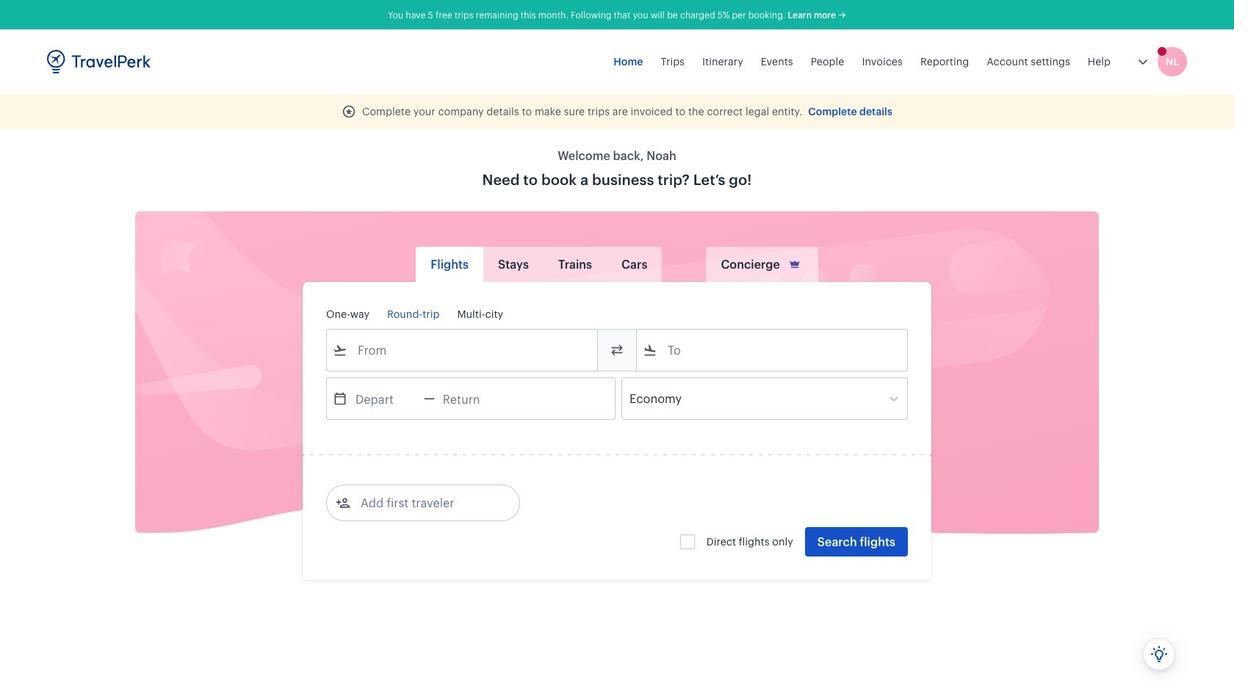 Task type: describe. For each thing, give the bounding box(es) containing it.
Add first traveler search field
[[351, 492, 503, 515]]

To search field
[[658, 339, 888, 362]]

Depart text field
[[348, 378, 424, 420]]

From search field
[[348, 339, 578, 362]]



Task type: locate. For each thing, give the bounding box(es) containing it.
Return text field
[[435, 378, 511, 420]]



